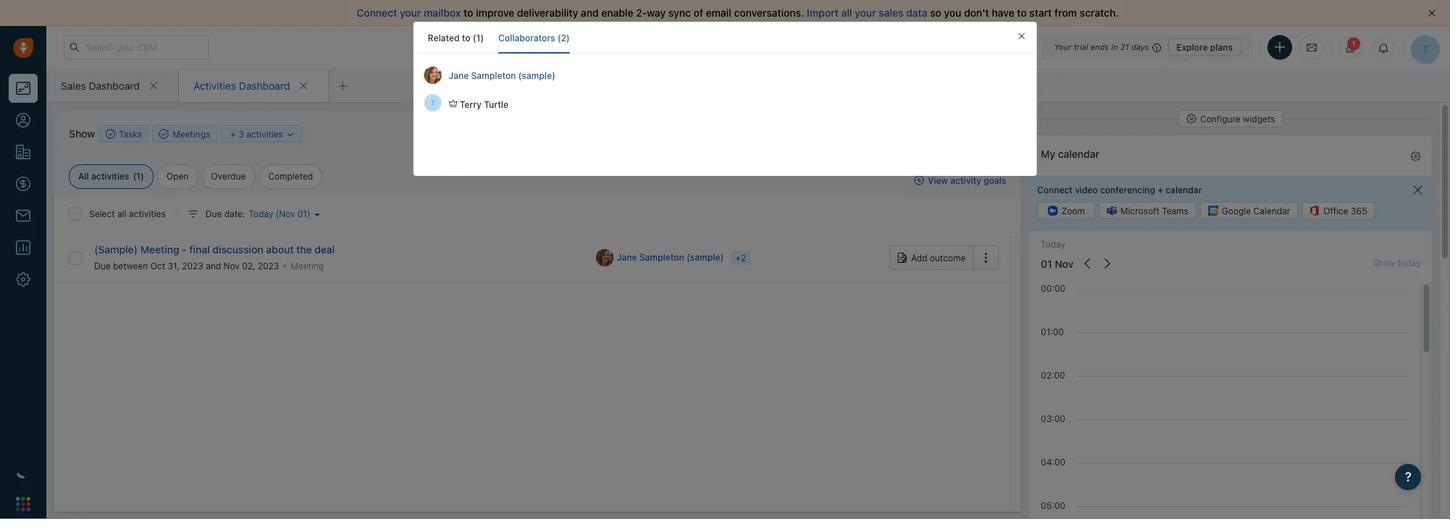 Task type: describe. For each thing, give the bounding box(es) containing it.
overdue
[[211, 171, 246, 181]]

+ 3 activities
[[231, 129, 283, 139]]

ends
[[1091, 42, 1109, 52]]

so
[[930, 7, 941, 19]]

1 vertical spatial 01
[[1041, 258, 1052, 270]]

start
[[1029, 7, 1052, 19]]

explore plans
[[1177, 42, 1233, 52]]

activities for 3
[[246, 129, 283, 139]]

05:00
[[1041, 501, 1065, 511]]

collaborators
[[498, 33, 555, 43]]

00:00
[[1041, 284, 1065, 294]]

to right mailbox
[[464, 7, 473, 19]]

video
[[1075, 185, 1098, 195]]

today for today
[[1041, 239, 1065, 249]]

related to (1)
[[428, 33, 484, 43]]

completed
[[268, 171, 313, 181]]

office 365
[[1323, 206, 1367, 216]]

microsoft
[[1120, 206, 1159, 216]]

explore
[[1177, 42, 1208, 52]]

connect your mailbox to improve deliverability and enable 2-way sync of email conversations. import all your sales data so you don't have to start from scratch.
[[357, 7, 1119, 19]]

1 horizontal spatial meeting
[[291, 261, 324, 271]]

plans
[[1210, 42, 1233, 52]]

1 vertical spatial jane sampleton (sample) link
[[617, 251, 724, 264]]

connect for connect your mailbox to improve deliverability and enable 2-way sync of email conversations. import all your sales data so you don't have to start from scratch.
[[357, 7, 397, 19]]

terry
[[460, 99, 482, 109]]

0 horizontal spatial jane sampleton (sample) link
[[449, 70, 555, 80]]

today for today ( nov 01 )
[[249, 209, 273, 219]]

oct
[[150, 261, 165, 271]]

1 vertical spatial jane
[[617, 253, 637, 263]]

email image
[[1307, 42, 1317, 53]]

tasks
[[119, 129, 142, 139]]

+ 3 activities link
[[231, 127, 296, 141]]

02:00
[[1041, 371, 1065, 381]]

deliverability
[[517, 7, 578, 19]]

(sample) meeting - final discussion about the deal
[[94, 243, 335, 255]]

1 horizontal spatial calendar
[[1165, 185, 1202, 195]]

in
[[1111, 42, 1118, 52]]

(sample) meeting - final discussion about the deal link
[[94, 243, 335, 255]]

due date:
[[206, 209, 245, 219]]

0 vertical spatial and
[[581, 7, 599, 19]]

outcome
[[930, 253, 966, 263]]

view activity goals link
[[914, 174, 1006, 187]]

1 vertical spatial +
[[1157, 185, 1163, 195]]

my
[[1041, 148, 1055, 160]]

0 vertical spatial (
[[133, 171, 136, 181]]

+ 3 activities button
[[220, 125, 302, 143]]

due for due between oct 31, 2023 and nov 02, 2023
[[94, 261, 111, 271]]

(1)
[[473, 33, 484, 43]]

mailbox
[[424, 7, 461, 19]]

1
[[136, 171, 141, 181]]

configure widgets button
[[1178, 110, 1283, 127]]

collaborators (2)
[[498, 33, 570, 43]]

0 horizontal spatial nov
[[224, 261, 240, 271]]

turtle
[[484, 99, 509, 109]]

add outcome
[[911, 253, 966, 263]]

due for due date:
[[206, 209, 222, 219]]

close image
[[1428, 9, 1436, 17]]

freshworks switcher image
[[16, 497, 30, 512]]

days
[[1131, 42, 1149, 52]]

from
[[1055, 7, 1077, 19]]

0 horizontal spatial calendar
[[1058, 148, 1099, 160]]

0 vertical spatial jane sampleton (sample)
[[449, 70, 555, 80]]

what's new image
[[1345, 43, 1355, 53]]

view activity goals
[[928, 175, 1006, 185]]

sync
[[668, 7, 691, 19]]

connect video conferencing + calendar
[[1037, 185, 1202, 195]]

date:
[[224, 209, 245, 219]]

+2
[[735, 253, 746, 263]]

0 vertical spatial meeting
[[140, 243, 179, 255]]

(2)
[[557, 33, 570, 43]]

connect your mailbox link
[[357, 7, 464, 19]]

office
[[1323, 206, 1348, 216]]

activities for all
[[129, 209, 166, 219]]

02,
[[242, 261, 255, 271]]

conferencing
[[1100, 185, 1155, 195]]

sales
[[879, 7, 904, 19]]

microsoft teams
[[1120, 206, 1188, 216]]

3
[[238, 129, 244, 139]]

to left start
[[1017, 7, 1027, 19]]

sales dashboard
[[61, 80, 140, 92]]

365
[[1351, 206, 1367, 216]]

today ( nov 01 )
[[249, 209, 310, 219]]

1 vertical spatial all
[[117, 209, 127, 219]]

all
[[78, 171, 89, 181]]

explore plans link
[[1169, 38, 1241, 56]]

trial
[[1074, 42, 1088, 52]]

) for today ( nov 01 )
[[307, 209, 310, 219]]

select all activities
[[89, 209, 166, 219]]

of
[[694, 7, 703, 19]]

0 horizontal spatial jane
[[449, 70, 469, 80]]

office 365 button
[[1301, 202, 1375, 219]]

google calendar
[[1222, 206, 1290, 216]]



Task type: vqa. For each thing, say whether or not it's contained in the screenshot.
the bottom 0
no



Task type: locate. For each thing, give the bounding box(es) containing it.
1 vertical spatial calendar
[[1165, 185, 1202, 195]]

0 horizontal spatial jane sampleton (sample)
[[449, 70, 555, 80]]

-
[[182, 243, 187, 255]]

0 horizontal spatial +
[[231, 129, 236, 139]]

0 horizontal spatial your
[[400, 7, 421, 19]]

1 horizontal spatial dashboard
[[239, 80, 290, 92]]

activities right 3
[[246, 129, 283, 139]]

dashboard up + 3 activities link
[[239, 80, 290, 92]]

1 horizontal spatial jane
[[617, 253, 637, 263]]

1 vertical spatial jane sampleton (sample)
[[617, 253, 724, 263]]

terry turtle
[[460, 99, 509, 109]]

0 vertical spatial due
[[206, 209, 222, 219]]

to inside dialog
[[462, 33, 470, 43]]

( up select all activities
[[133, 171, 136, 181]]

2023 down 'final'
[[182, 261, 203, 271]]

0 vertical spatial today
[[249, 209, 273, 219]]

1 vertical spatial (sample)
[[687, 253, 724, 263]]

(sample)
[[94, 243, 138, 255]]

add outcome button
[[889, 245, 973, 270]]

email
[[706, 7, 731, 19]]

0 horizontal spatial sampleton
[[471, 70, 516, 80]]

activities
[[193, 80, 236, 92]]

+ up microsoft teams
[[1157, 185, 1163, 195]]

0 horizontal spatial and
[[206, 261, 221, 271]]

jane sampleton (sample) link left +2
[[617, 251, 724, 264]]

meeting
[[140, 243, 179, 255], [291, 261, 324, 271]]

configure
[[1200, 114, 1240, 124]]

1 horizontal spatial jane sampleton (sample)
[[617, 253, 724, 263]]

) up the
[[307, 209, 310, 219]]

show
[[69, 128, 95, 140]]

your
[[1054, 42, 1071, 52]]

due left 'date:'
[[206, 209, 222, 219]]

improve
[[476, 7, 514, 19]]

connect left mailbox
[[357, 7, 397, 19]]

data
[[906, 7, 927, 19]]

1 horizontal spatial connect
[[1037, 185, 1072, 195]]

about
[[266, 243, 294, 255]]

1 horizontal spatial )
[[307, 209, 310, 219]]

(sample) inside dialog
[[518, 70, 555, 80]]

meeting down the
[[291, 261, 324, 271]]

add
[[911, 253, 927, 263]]

1 horizontal spatial 01
[[1041, 258, 1052, 270]]

final
[[189, 243, 210, 255]]

connect for connect video conferencing + calendar
[[1037, 185, 1072, 195]]

) for all activities ( 1 )
[[141, 171, 144, 181]]

0 vertical spatial )
[[141, 171, 144, 181]]

enable
[[601, 7, 633, 19]]

0 vertical spatial +
[[231, 129, 236, 139]]

have
[[992, 7, 1014, 19]]

zoom button
[[1037, 202, 1095, 219]]

0 horizontal spatial 01
[[298, 209, 307, 219]]

1 horizontal spatial your
[[855, 7, 876, 19]]

31,
[[168, 261, 180, 271]]

related to (1) link
[[428, 22, 484, 54]]

01 up the
[[298, 209, 307, 219]]

( up about
[[276, 209, 279, 219]]

activities right all
[[91, 171, 129, 181]]

calendar right my
[[1058, 148, 1099, 160]]

connect up zoom button
[[1037, 185, 1072, 195]]

jane
[[449, 70, 469, 80], [617, 253, 637, 263]]

down image
[[286, 130, 296, 140]]

21
[[1120, 42, 1129, 52]]

all right import
[[841, 7, 852, 19]]

activities inside button
[[246, 129, 283, 139]]

dashboard for activities dashboard
[[239, 80, 290, 92]]

1 horizontal spatial +
[[1157, 185, 1163, 195]]

1 your from the left
[[400, 7, 421, 19]]

1 horizontal spatial and
[[581, 7, 599, 19]]

(
[[133, 171, 136, 181], [276, 209, 279, 219]]

1 vertical spatial (
[[276, 209, 279, 219]]

collaborators (2) link
[[498, 22, 570, 54]]

0 horizontal spatial all
[[117, 209, 127, 219]]

1 vertical spatial connect
[[1037, 185, 1072, 195]]

1 horizontal spatial (sample)
[[687, 253, 724, 263]]

dialog containing related to (1)
[[413, 22, 1037, 176]]

dashboard right sales
[[89, 80, 140, 92]]

nov
[[279, 209, 295, 219], [1055, 258, 1073, 270], [224, 261, 240, 271]]

0 vertical spatial all
[[841, 7, 852, 19]]

discussion
[[212, 243, 263, 255]]

01 nov
[[1041, 258, 1073, 270]]

all right select
[[117, 209, 127, 219]]

01
[[298, 209, 307, 219], [1041, 258, 1052, 270]]

don't
[[964, 7, 989, 19]]

0 horizontal spatial due
[[94, 261, 111, 271]]

0 vertical spatial jane
[[449, 70, 469, 80]]

all activities ( 1 )
[[78, 171, 144, 181]]

and
[[581, 7, 599, 19], [206, 261, 221, 271]]

1 vertical spatial today
[[1041, 239, 1065, 249]]

Search your CRM... text field
[[64, 35, 209, 60]]

sales
[[61, 80, 86, 92]]

0 vertical spatial jane sampleton (sample) link
[[449, 70, 555, 80]]

0 horizontal spatial today
[[249, 209, 273, 219]]

0 vertical spatial 01
[[298, 209, 307, 219]]

01 up 00:00
[[1041, 258, 1052, 270]]

1 vertical spatial and
[[206, 261, 221, 271]]

+ left 3
[[231, 129, 236, 139]]

activities dashboard
[[193, 80, 290, 92]]

1 horizontal spatial (
[[276, 209, 279, 219]]

way
[[647, 7, 666, 19]]

0 horizontal spatial connect
[[357, 7, 397, 19]]

2023
[[182, 261, 203, 271], [258, 261, 279, 271]]

today right 'date:'
[[249, 209, 273, 219]]

due between oct 31, 2023 and nov 02, 2023
[[94, 261, 279, 271]]

you
[[944, 7, 961, 19]]

0 horizontal spatial (sample)
[[518, 70, 555, 80]]

1 horizontal spatial today
[[1041, 239, 1065, 249]]

(sample)
[[518, 70, 555, 80], [687, 253, 724, 263]]

2 dashboard from the left
[[239, 80, 290, 92]]

your left sales
[[855, 7, 876, 19]]

1 vertical spatial due
[[94, 261, 111, 271]]

2 your from the left
[[855, 7, 876, 19]]

due down the (sample)
[[94, 261, 111, 271]]

connect
[[357, 7, 397, 19], [1037, 185, 1072, 195]]

2 horizontal spatial nov
[[1055, 258, 1073, 270]]

meeting up oct
[[140, 243, 179, 255]]

activity
[[951, 175, 981, 185]]

)
[[141, 171, 144, 181], [307, 209, 310, 219]]

0 vertical spatial connect
[[357, 7, 397, 19]]

deal
[[315, 243, 335, 255]]

configure widgets
[[1200, 114, 1275, 124]]

0 horizontal spatial (
[[133, 171, 136, 181]]

1 vertical spatial meeting
[[291, 261, 324, 271]]

2 2023 from the left
[[258, 261, 279, 271]]

calendar
[[1253, 206, 1290, 216]]

2023 right 02,
[[258, 261, 279, 271]]

1 vertical spatial activities
[[91, 171, 129, 181]]

0 horizontal spatial )
[[141, 171, 144, 181]]

zoom
[[1061, 206, 1085, 216]]

nov left 02,
[[224, 261, 240, 271]]

today up 01 nov
[[1041, 239, 1065, 249]]

google calendar button
[[1200, 202, 1298, 219]]

1 horizontal spatial 2023
[[258, 261, 279, 271]]

01:00
[[1041, 327, 1064, 337]]

and left enable
[[581, 7, 599, 19]]

open
[[166, 171, 189, 181]]

jane sampleton (sample) link up "turtle" at the left top of the page
[[449, 70, 555, 80]]

and down (sample) meeting - final discussion about the deal
[[206, 261, 221, 271]]

import
[[807, 7, 839, 19]]

jane sampleton (sample)
[[449, 70, 555, 80], [617, 253, 724, 263]]

nov up about
[[279, 209, 295, 219]]

) left open
[[141, 171, 144, 181]]

jane sampleton (sample) left +2
[[617, 253, 724, 263]]

0 horizontal spatial meeting
[[140, 243, 179, 255]]

calendar up "teams"
[[1165, 185, 1202, 195]]

0 vertical spatial (sample)
[[518, 70, 555, 80]]

between
[[113, 261, 148, 271]]

1 horizontal spatial all
[[841, 7, 852, 19]]

1 vertical spatial )
[[307, 209, 310, 219]]

view
[[928, 175, 948, 185]]

meetings
[[173, 129, 210, 139]]

calendar
[[1058, 148, 1099, 160], [1165, 185, 1202, 195]]

your left mailbox
[[400, 7, 421, 19]]

1 dashboard from the left
[[89, 80, 140, 92]]

activities down 1
[[129, 209, 166, 219]]

activities
[[246, 129, 283, 139], [91, 171, 129, 181], [129, 209, 166, 219]]

google
[[1222, 206, 1251, 216]]

0 vertical spatial activities
[[246, 129, 283, 139]]

2-
[[636, 7, 647, 19]]

0 horizontal spatial dashboard
[[89, 80, 140, 92]]

1 vertical spatial sampleton
[[639, 253, 684, 263]]

03:00
[[1041, 414, 1065, 424]]

nov up 00:00
[[1055, 258, 1073, 270]]

1 horizontal spatial nov
[[279, 209, 295, 219]]

+ inside button
[[231, 129, 236, 139]]

0 vertical spatial sampleton
[[471, 70, 516, 80]]

1 2023 from the left
[[182, 261, 203, 271]]

teams
[[1162, 206, 1188, 216]]

scratch.
[[1080, 7, 1119, 19]]

my calendar
[[1041, 148, 1099, 160]]

0 horizontal spatial 2023
[[182, 261, 203, 271]]

2 vertical spatial activities
[[129, 209, 166, 219]]

+
[[231, 129, 236, 139], [1157, 185, 1163, 195]]

jane sampleton (sample) up "turtle" at the left top of the page
[[449, 70, 555, 80]]

import all your sales data link
[[807, 7, 930, 19]]

1 horizontal spatial sampleton
[[639, 253, 684, 263]]

1 horizontal spatial jane sampleton (sample) link
[[617, 251, 724, 264]]

dialog
[[413, 22, 1037, 176]]

related
[[428, 33, 460, 43]]

microsoft teams button
[[1099, 202, 1196, 219]]

1 horizontal spatial due
[[206, 209, 222, 219]]

to
[[464, 7, 473, 19], [1017, 7, 1027, 19], [462, 33, 470, 43]]

(sample) left +2
[[687, 253, 724, 263]]

dashboard for sales dashboard
[[89, 80, 140, 92]]

(sample) down collaborators (2) link
[[518, 70, 555, 80]]

to left (1)
[[462, 33, 470, 43]]

0 vertical spatial calendar
[[1058, 148, 1099, 160]]



